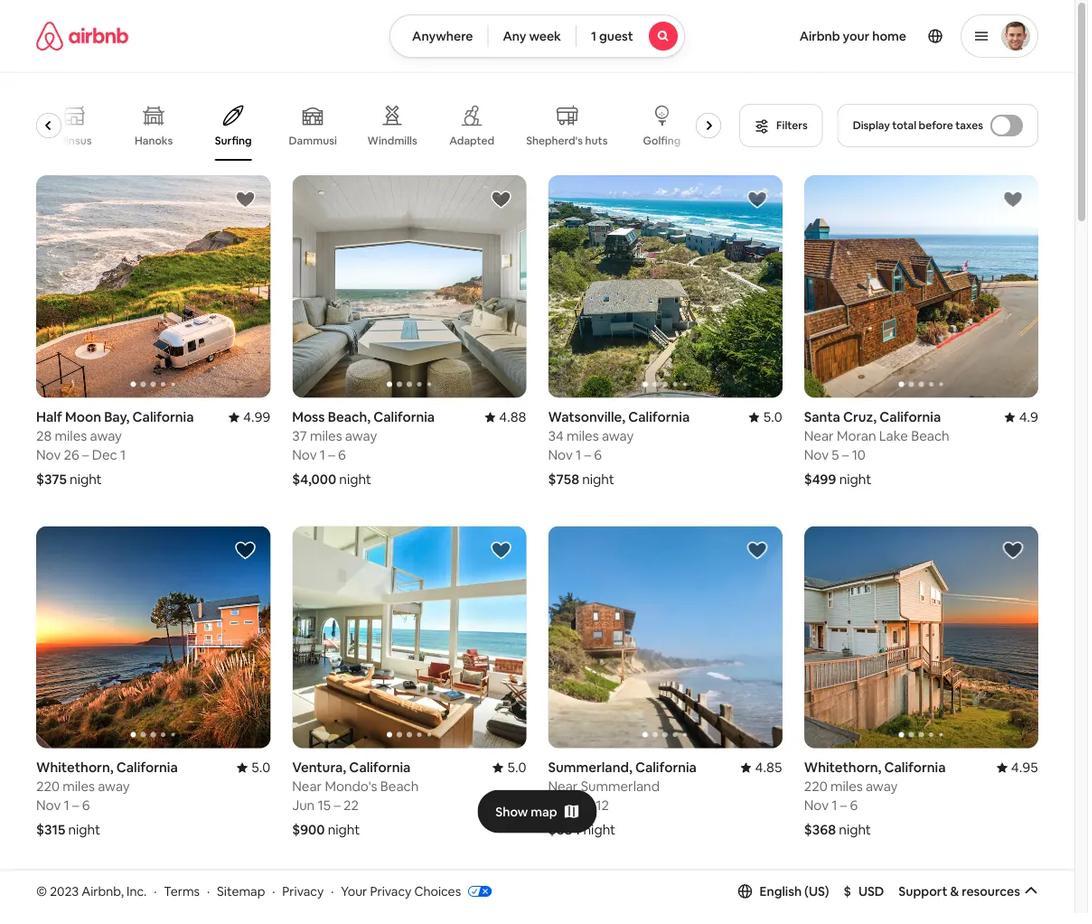 Task type: vqa. For each thing, say whether or not it's contained in the screenshot.


Task type: locate. For each thing, give the bounding box(es) containing it.
away for whitethorn, california 220 miles away nov 1 – 6 $368 night
[[866, 778, 898, 796]]

miles up $368
[[831, 778, 863, 796]]

add to wishlist: half moon bay, california image
[[234, 189, 256, 211]]

near inside summerland, california near summerland nov 7 – 12 $684 night
[[548, 778, 578, 796]]

3 · from the left
[[272, 884, 275, 900]]

whitethorn, inside the "whitethorn, california 220 miles away nov 1 – 6 $315 night"
[[36, 759, 113, 777]]

2 privacy from the left
[[370, 884, 412, 900]]

0 horizontal spatial whitethorn,
[[36, 759, 113, 777]]

2 horizontal spatial near
[[804, 427, 834, 445]]

near inside santa cruz, california near moran lake beach nov 5 – 10 $499 night
[[804, 427, 834, 445]]

· left "your"
[[331, 884, 334, 900]]

before
[[919, 118, 953, 132]]

ventura,
[[292, 759, 346, 777]]

add to wishlist: cayucos, california image
[[746, 891, 768, 912]]

add to wishlist: moss beach, california image
[[490, 189, 512, 211]]

add to wishlist: ventura, california image
[[490, 540, 512, 562]]

1 up "$4,000" on the left
[[320, 446, 325, 464]]

adapted
[[450, 134, 495, 148]]

1 whitethorn, from the left
[[36, 759, 113, 777]]

0 horizontal spatial beach
[[380, 778, 419, 796]]

miles for whitethorn, california 220 miles away nov 1 – 6 $315 night
[[63, 778, 95, 796]]

1 · from the left
[[154, 884, 157, 900]]

home
[[872, 28, 907, 44]]

beach right "lake"
[[911, 427, 950, 445]]

6 for watsonville, california 34 miles away nov 1 – 6 $758 night
[[594, 446, 602, 464]]

220
[[36, 778, 60, 796], [804, 778, 828, 796]]

· right inc.
[[154, 884, 157, 900]]

near
[[804, 427, 834, 445], [292, 778, 322, 796], [548, 778, 578, 796]]

1 up $758
[[576, 446, 581, 464]]

– down 'watsonville,'
[[584, 446, 591, 464]]

2 220 from the left
[[804, 778, 828, 796]]

6 inside whitethorn, california 220 miles away nov 1 – 6 $368 night
[[850, 797, 858, 815]]

support & resources button
[[899, 884, 1038, 900]]

1 left guest at top right
[[591, 28, 596, 44]]

whitethorn, california 220 miles away nov 1 – 6 $315 night
[[36, 759, 178, 839]]

near inside ventura, california near mondo's beach jun 15 – 22 $900 night
[[292, 778, 322, 796]]

6 inside the watsonville, california 34 miles away nov 1 – 6 $758 night
[[594, 446, 602, 464]]

nov left 5
[[804, 446, 829, 464]]

1 horizontal spatial 5.0 out of 5 average rating image
[[749, 408, 782, 426]]

0 horizontal spatial near
[[292, 778, 322, 796]]

whitethorn, up $368
[[804, 759, 881, 777]]

miles inside the watsonville, california 34 miles away nov 1 – 6 $758 night
[[567, 427, 599, 445]]

near down santa
[[804, 427, 834, 445]]

$ usd
[[844, 884, 884, 900]]

4.9
[[1019, 408, 1038, 426]]

6 for whitethorn, california 220 miles away nov 1 – 6 $315 night
[[82, 797, 90, 815]]

220 up $315
[[36, 778, 60, 796]]

1 vertical spatial add to wishlist: summerland, california image
[[1002, 891, 1024, 912]]

california inside the watsonville, california 34 miles away nov 1 – 6 $758 night
[[628, 408, 690, 426]]

·
[[154, 884, 157, 900], [207, 884, 210, 900], [272, 884, 275, 900], [331, 884, 334, 900]]

huts
[[586, 134, 608, 148]]

night down the 22 at the bottom
[[328, 822, 360, 839]]

none search field containing anywhere
[[390, 14, 685, 58]]

airbnb,
[[82, 884, 124, 900]]

whitethorn,
[[36, 759, 113, 777], [804, 759, 881, 777]]

privacy left "your"
[[282, 884, 324, 900]]

$758
[[548, 471, 579, 488]]

anywhere
[[412, 28, 473, 44]]

220 inside whitethorn, california 220 miles away nov 1 – 6 $368 night
[[804, 778, 828, 796]]

guest
[[599, 28, 633, 44]]

1 inside the moss beach, california 37 miles away nov 1 – 6 $4,000 night
[[320, 446, 325, 464]]

220 up $368
[[804, 778, 828, 796]]

1 horizontal spatial add to wishlist: summerland, california image
[[1002, 891, 1024, 912]]

2 horizontal spatial 5.0
[[763, 408, 782, 426]]

away for whitethorn, california 220 miles away nov 1 – 6 $315 night
[[98, 778, 130, 796]]

california inside the "whitethorn, california 220 miles away nov 1 – 6 $315 night"
[[116, 759, 178, 777]]

5.0 out of 5 average rating image
[[749, 408, 782, 426], [493, 759, 526, 777]]

5.0
[[763, 408, 782, 426], [251, 759, 270, 777], [507, 759, 526, 777]]

whitethorn, inside whitethorn, california 220 miles away nov 1 – 6 $368 night
[[804, 759, 881, 777]]

whitethorn, for whitethorn, california 220 miles away nov 1 – 6 $315 night
[[36, 759, 113, 777]]

nov inside the watsonville, california 34 miles away nov 1 – 6 $758 night
[[548, 446, 573, 464]]

miles down moss
[[310, 427, 342, 445]]

summerland,
[[548, 759, 632, 777]]

away inside whitethorn, california 220 miles away nov 1 – 6 $368 night
[[866, 778, 898, 796]]

nov down 28
[[36, 446, 61, 464]]

filters button
[[739, 104, 823, 147]]

6 inside the "whitethorn, california 220 miles away nov 1 – 6 $315 night"
[[82, 797, 90, 815]]

resources
[[962, 884, 1020, 900]]

privacy
[[282, 884, 324, 900], [370, 884, 412, 900]]

terms link
[[164, 884, 200, 900]]

add to wishlist: summerland, california image
[[746, 540, 768, 562], [1002, 891, 1024, 912]]

moon
[[65, 408, 101, 426]]

4.88 out of 5 average rating image
[[485, 408, 526, 426]]

5.0 out of 5 average rating image up show
[[493, 759, 526, 777]]

your privacy choices link
[[341, 884, 492, 901]]

night inside whitethorn, california 220 miles away nov 1 – 6 $368 night
[[839, 822, 871, 839]]

half moon bay, california 28 miles away nov 26 – dec 1 $375 night
[[36, 408, 194, 488]]

away inside the moss beach, california 37 miles away nov 1 – 6 $4,000 night
[[345, 427, 377, 445]]

california inside summerland, california near summerland nov 7 – 12 $684 night
[[635, 759, 697, 777]]

0 horizontal spatial 220
[[36, 778, 60, 796]]

beach right mondo's
[[380, 778, 419, 796]]

minsus
[[57, 134, 92, 148]]

beach,
[[328, 408, 371, 426]]

privacy inside your privacy choices link
[[370, 884, 412, 900]]

miles up the 26
[[55, 427, 87, 445]]

whitethorn, up $315
[[36, 759, 113, 777]]

sitemap link
[[217, 884, 265, 900]]

miles inside whitethorn, california 220 miles away nov 1 – 6 $368 night
[[831, 778, 863, 796]]

whitethorn, california 220 miles away nov 1 – 6 $368 night
[[804, 759, 946, 839]]

near for summerland, california near summerland nov 7 – 12 $684 night
[[548, 778, 578, 796]]

nov
[[36, 446, 61, 464], [292, 446, 317, 464], [548, 446, 573, 464], [804, 446, 829, 464], [36, 797, 61, 815], [548, 797, 573, 815], [804, 797, 829, 815]]

night right $315
[[68, 822, 100, 839]]

6
[[338, 446, 346, 464], [594, 446, 602, 464], [82, 797, 90, 815], [850, 797, 858, 815]]

1 horizontal spatial 220
[[804, 778, 828, 796]]

show map button
[[477, 790, 597, 834]]

6 up $
[[850, 797, 858, 815]]

1 up $368
[[832, 797, 837, 815]]

1 horizontal spatial 5.0
[[507, 759, 526, 777]]

beach
[[911, 427, 950, 445], [380, 778, 419, 796]]

5.0 out of 5 average rating image left santa
[[749, 408, 782, 426]]

nov down 34
[[548, 446, 573, 464]]

0 horizontal spatial add to wishlist: summerland, california image
[[746, 540, 768, 562]]

$315
[[36, 822, 65, 839]]

1 vertical spatial beach
[[380, 778, 419, 796]]

37
[[292, 427, 307, 445]]

6 down beach,
[[338, 446, 346, 464]]

5.0 for watsonville, california 34 miles away nov 1 – 6 $758 night
[[763, 408, 782, 426]]

airbnb
[[800, 28, 840, 44]]

california inside whitethorn, california 220 miles away nov 1 – 6 $368 night
[[884, 759, 946, 777]]

220 for whitethorn, california 220 miles away nov 1 – 6 $315 night
[[36, 778, 60, 796]]

– right 5
[[842, 446, 849, 464]]

0 horizontal spatial privacy
[[282, 884, 324, 900]]

1
[[591, 28, 596, 44], [120, 446, 126, 464], [320, 446, 325, 464], [576, 446, 581, 464], [64, 797, 69, 815], [832, 797, 837, 815]]

near up 7
[[548, 778, 578, 796]]

– right 7
[[586, 797, 593, 815]]

miles down 'watsonville,'
[[567, 427, 599, 445]]

filters
[[776, 118, 808, 132]]

0 vertical spatial 5.0 out of 5 average rating image
[[749, 408, 782, 426]]

add to wishlist: stinson beach, california image
[[490, 891, 512, 912]]

away
[[90, 427, 122, 445], [345, 427, 377, 445], [602, 427, 634, 445], [98, 778, 130, 796], [866, 778, 898, 796]]

nov down 37
[[292, 446, 317, 464]]

dammusi
[[289, 134, 337, 148]]

15
[[318, 797, 331, 815]]

night down 12
[[583, 822, 616, 839]]

– up 2023
[[72, 797, 79, 815]]

– right 15
[[334, 797, 340, 815]]

0 horizontal spatial 5.0 out of 5 average rating image
[[493, 759, 526, 777]]

miles up $315
[[63, 778, 95, 796]]

windmills
[[368, 134, 418, 148]]

None search field
[[390, 14, 685, 58]]

night right $758
[[582, 471, 614, 488]]

nov inside summerland, california near summerland nov 7 – 12 $684 night
[[548, 797, 573, 815]]

– up $
[[840, 797, 847, 815]]

nov up $368
[[804, 797, 829, 815]]

mondo's
[[325, 778, 377, 796]]

1 guest button
[[576, 14, 685, 58]]

away inside the "whitethorn, california 220 miles away nov 1 – 6 $315 night"
[[98, 778, 130, 796]]

privacy right "your"
[[370, 884, 412, 900]]

6 up © 2023 airbnb, inc. ·
[[82, 797, 90, 815]]

– up "$4,000" on the left
[[328, 446, 335, 464]]

22
[[343, 797, 359, 815]]

2 whitethorn, from the left
[[804, 759, 881, 777]]

miles inside the moss beach, california 37 miles away nov 1 – 6 $4,000 night
[[310, 427, 342, 445]]

5.0 out of 5 average rating image for watsonville, california 34 miles away nov 1 – 6 $758 night
[[749, 408, 782, 426]]

night right $368
[[839, 822, 871, 839]]

night right "$4,000" on the left
[[339, 471, 371, 488]]

near up jun
[[292, 778, 322, 796]]

1 vertical spatial 5.0 out of 5 average rating image
[[493, 759, 526, 777]]

5.0 for whitethorn, california 220 miles away nov 1 – 6 $315 night
[[251, 759, 270, 777]]

$4,000
[[292, 471, 336, 488]]

night
[[70, 471, 102, 488], [339, 471, 371, 488], [582, 471, 614, 488], [839, 471, 872, 488], [68, 822, 100, 839], [328, 822, 360, 839], [583, 822, 616, 839], [839, 822, 871, 839]]

your
[[341, 884, 367, 900]]

· left privacy 'link'
[[272, 884, 275, 900]]

night inside the "whitethorn, california 220 miles away nov 1 – 6 $315 night"
[[68, 822, 100, 839]]

privacy link
[[282, 884, 324, 900]]

1 horizontal spatial whitethorn,
[[804, 759, 881, 777]]

5.0 left santa
[[763, 408, 782, 426]]

night down the 26
[[70, 471, 102, 488]]

©
[[36, 884, 47, 900]]

map
[[531, 804, 557, 820]]

moss beach, california 37 miles away nov 1 – 6 $4,000 night
[[292, 408, 435, 488]]

1 horizontal spatial beach
[[911, 427, 950, 445]]

1 privacy from the left
[[282, 884, 324, 900]]

nov left 7
[[548, 797, 573, 815]]

away for watsonville, california 34 miles away nov 1 – 6 $758 night
[[602, 427, 634, 445]]

–
[[82, 446, 89, 464], [328, 446, 335, 464], [584, 446, 591, 464], [842, 446, 849, 464], [72, 797, 79, 815], [334, 797, 340, 815], [586, 797, 593, 815], [840, 797, 847, 815]]

summerland
[[581, 778, 660, 796]]

nov inside the moss beach, california 37 miles away nov 1 – 6 $4,000 night
[[292, 446, 317, 464]]

0 horizontal spatial 5.0
[[251, 759, 270, 777]]

night inside the half moon bay, california 28 miles away nov 26 – dec 1 $375 night
[[70, 471, 102, 488]]

miles inside the "whitethorn, california 220 miles away nov 1 – 6 $315 night"
[[63, 778, 95, 796]]

1 220 from the left
[[36, 778, 60, 796]]

1 up $315
[[64, 797, 69, 815]]

5.0 up show
[[507, 759, 526, 777]]

– right the 26
[[82, 446, 89, 464]]

total
[[892, 118, 916, 132]]

california
[[132, 408, 194, 426], [373, 408, 435, 426], [628, 408, 690, 426], [880, 408, 941, 426], [116, 759, 178, 777], [349, 759, 411, 777], [635, 759, 697, 777], [884, 759, 946, 777]]

golfing
[[644, 134, 681, 148]]

&
[[950, 884, 959, 900]]

group containing shepherd's huts
[[36, 90, 729, 161]]

· right terms
[[207, 884, 210, 900]]

0 vertical spatial beach
[[911, 427, 950, 445]]

display total before taxes
[[853, 118, 983, 132]]

5.0 left ventura,
[[251, 759, 270, 777]]

28
[[36, 427, 52, 445]]

1 right dec
[[120, 446, 126, 464]]

220 inside the "whitethorn, california 220 miles away nov 1 – 6 $315 night"
[[36, 778, 60, 796]]

1 horizontal spatial near
[[548, 778, 578, 796]]

miles for watsonville, california 34 miles away nov 1 – 6 $758 night
[[567, 427, 599, 445]]

display
[[853, 118, 890, 132]]

group
[[36, 90, 729, 161], [36, 175, 270, 398], [292, 175, 526, 398], [548, 175, 782, 398], [804, 175, 1038, 398], [36, 526, 270, 749], [292, 526, 526, 749], [548, 526, 782, 749], [804, 526, 1038, 749], [36, 877, 270, 914], [292, 877, 526, 914], [548, 877, 782, 914], [804, 877, 1038, 914]]

moran
[[837, 427, 876, 445]]

nov up $315
[[36, 797, 61, 815]]

6 down 'watsonville,'
[[594, 446, 602, 464]]

1 horizontal spatial privacy
[[370, 884, 412, 900]]

$
[[844, 884, 851, 900]]

add to wishlist: whitethorn, california image
[[234, 540, 256, 562]]

usd
[[859, 884, 884, 900]]

add to wishlist: whitethorn, california image
[[1002, 540, 1024, 562]]

away inside the watsonville, california 34 miles away nov 1 – 6 $758 night
[[602, 427, 634, 445]]

lake
[[879, 427, 908, 445]]

night down 10
[[839, 471, 872, 488]]

– inside whitethorn, california 220 miles away nov 1 – 6 $368 night
[[840, 797, 847, 815]]



Task type: describe. For each thing, give the bounding box(es) containing it.
any week button
[[488, 14, 577, 58]]

away inside the half moon bay, california 28 miles away nov 26 – dec 1 $375 night
[[90, 427, 122, 445]]

show map
[[496, 804, 557, 820]]

jun
[[292, 797, 315, 815]]

5.0 for ventura, california near mondo's beach jun 15 – 22 $900 night
[[507, 759, 526, 777]]

shepherd's
[[527, 134, 583, 148]]

terms · sitemap · privacy
[[164, 884, 324, 900]]

4.88
[[499, 408, 526, 426]]

beach inside santa cruz, california near moran lake beach nov 5 – 10 $499 night
[[911, 427, 950, 445]]

– inside the half moon bay, california 28 miles away nov 26 – dec 1 $375 night
[[82, 446, 89, 464]]

beach inside ventura, california near mondo's beach jun 15 – 22 $900 night
[[380, 778, 419, 796]]

moss
[[292, 408, 325, 426]]

choices
[[414, 884, 461, 900]]

4.95 out of 5 average rating image
[[997, 759, 1038, 777]]

miles inside the half moon bay, california 28 miles away nov 26 – dec 1 $375 night
[[55, 427, 87, 445]]

1 inside the half moon bay, california 28 miles away nov 26 – dec 1 $375 night
[[120, 446, 126, 464]]

anywhere button
[[390, 14, 488, 58]]

0 vertical spatial add to wishlist: summerland, california image
[[746, 540, 768, 562]]

display total before taxes button
[[838, 104, 1038, 147]]

add to wishlist: watsonville, california image
[[746, 189, 768, 211]]

airbnb your home
[[800, 28, 907, 44]]

$684
[[548, 822, 581, 839]]

shepherd's huts
[[527, 134, 608, 148]]

4.9 out of 5 average rating image
[[1005, 408, 1038, 426]]

night inside summerland, california near summerland nov 7 – 12 $684 night
[[583, 822, 616, 839]]

4.99
[[243, 408, 270, 426]]

surfing
[[215, 134, 252, 148]]

– inside the moss beach, california 37 miles away nov 1 – 6 $4,000 night
[[328, 446, 335, 464]]

6 inside the moss beach, california 37 miles away nov 1 – 6 $4,000 night
[[338, 446, 346, 464]]

night inside the moss beach, california 37 miles away nov 1 – 6 $4,000 night
[[339, 471, 371, 488]]

26
[[64, 446, 79, 464]]

– inside ventura, california near mondo's beach jun 15 – 22 $900 night
[[334, 797, 340, 815]]

(us)
[[804, 884, 829, 900]]

1 inside 1 guest button
[[591, 28, 596, 44]]

4.99 out of 5 average rating image
[[229, 408, 270, 426]]

any
[[503, 28, 526, 44]]

nov inside santa cruz, california near moran lake beach nov 5 – 10 $499 night
[[804, 446, 829, 464]]

$900
[[292, 822, 325, 839]]

inc.
[[127, 884, 147, 900]]

4.95
[[1011, 759, 1038, 777]]

$368
[[804, 822, 836, 839]]

4.85
[[755, 759, 782, 777]]

any week
[[503, 28, 561, 44]]

12
[[596, 797, 609, 815]]

bay,
[[104, 408, 130, 426]]

5.0 out of 5 average rating image
[[237, 759, 270, 777]]

english
[[760, 884, 802, 900]]

week
[[529, 28, 561, 44]]

6 for whitethorn, california 220 miles away nov 1 – 6 $368 night
[[850, 797, 858, 815]]

santa
[[804, 408, 840, 426]]

profile element
[[707, 0, 1038, 72]]

1 inside the watsonville, california 34 miles away nov 1 – 6 $758 night
[[576, 446, 581, 464]]

– inside the watsonville, california 34 miles away nov 1 – 6 $758 night
[[584, 446, 591, 464]]

1 inside the "whitethorn, california 220 miles away nov 1 – 6 $315 night"
[[64, 797, 69, 815]]

4.85 out of 5 average rating image
[[741, 759, 782, 777]]

whitethorn, for whitethorn, california 220 miles away nov 1 – 6 $368 night
[[804, 759, 881, 777]]

support
[[899, 884, 948, 900]]

– inside summerland, california near summerland nov 7 – 12 $684 night
[[586, 797, 593, 815]]

santa cruz, california near moran lake beach nov 5 – 10 $499 night
[[804, 408, 950, 488]]

california inside the moss beach, california 37 miles away nov 1 – 6 $4,000 night
[[373, 408, 435, 426]]

night inside santa cruz, california near moran lake beach nov 5 – 10 $499 night
[[839, 471, 872, 488]]

add to wishlist: bolinas, california image
[[234, 891, 256, 912]]

1 inside whitethorn, california 220 miles away nov 1 – 6 $368 night
[[832, 797, 837, 815]]

near for ventura, california near mondo's beach jun 15 – 22 $900 night
[[292, 778, 322, 796]]

show
[[496, 804, 528, 820]]

5
[[832, 446, 839, 464]]

half
[[36, 408, 62, 426]]

nov inside the "whitethorn, california 220 miles away nov 1 – 6 $315 night"
[[36, 797, 61, 815]]

night inside the watsonville, california 34 miles away nov 1 – 6 $758 night
[[582, 471, 614, 488]]

airbnb your home link
[[789, 17, 917, 55]]

© 2023 airbnb, inc. ·
[[36, 884, 157, 900]]

10
[[852, 446, 866, 464]]

$499
[[804, 471, 836, 488]]

5.0 out of 5 average rating image for ventura, california near mondo's beach jun 15 – 22 $900 night
[[493, 759, 526, 777]]

california inside ventura, california near mondo's beach jun 15 – 22 $900 night
[[349, 759, 411, 777]]

7
[[576, 797, 583, 815]]

watsonville, california 34 miles away nov 1 – 6 $758 night
[[548, 408, 690, 488]]

support & resources
[[899, 884, 1020, 900]]

english (us)
[[760, 884, 829, 900]]

– inside santa cruz, california near moran lake beach nov 5 – 10 $499 night
[[842, 446, 849, 464]]

summerland, california near summerland nov 7 – 12 $684 night
[[548, 759, 697, 839]]

1 guest
[[591, 28, 633, 44]]

220 for whitethorn, california 220 miles away nov 1 – 6 $368 night
[[804, 778, 828, 796]]

add to wishlist: santa cruz, california image
[[1002, 189, 1024, 211]]

california inside santa cruz, california near moran lake beach nov 5 – 10 $499 night
[[880, 408, 941, 426]]

dec
[[92, 446, 117, 464]]

taxes
[[955, 118, 983, 132]]

ventura, california near mondo's beach jun 15 – 22 $900 night
[[292, 759, 419, 839]]

miles for whitethorn, california 220 miles away nov 1 – 6 $368 night
[[831, 778, 863, 796]]

– inside the "whitethorn, california 220 miles away nov 1 – 6 $315 night"
[[72, 797, 79, 815]]

hanoks
[[135, 134, 173, 148]]

34
[[548, 427, 564, 445]]

terms
[[164, 884, 200, 900]]

your
[[843, 28, 870, 44]]

sitemap
[[217, 884, 265, 900]]

english (us) button
[[738, 884, 829, 900]]

cruz,
[[843, 408, 877, 426]]

2023
[[50, 884, 79, 900]]

4 · from the left
[[331, 884, 334, 900]]

california inside the half moon bay, california 28 miles away nov 26 – dec 1 $375 night
[[132, 408, 194, 426]]

nov inside whitethorn, california 220 miles away nov 1 – 6 $368 night
[[804, 797, 829, 815]]

$375
[[36, 471, 67, 488]]

watsonville,
[[548, 408, 625, 426]]

nov inside the half moon bay, california 28 miles away nov 26 – dec 1 $375 night
[[36, 446, 61, 464]]

your privacy choices
[[341, 884, 461, 900]]

2 · from the left
[[207, 884, 210, 900]]

night inside ventura, california near mondo's beach jun 15 – 22 $900 night
[[328, 822, 360, 839]]



